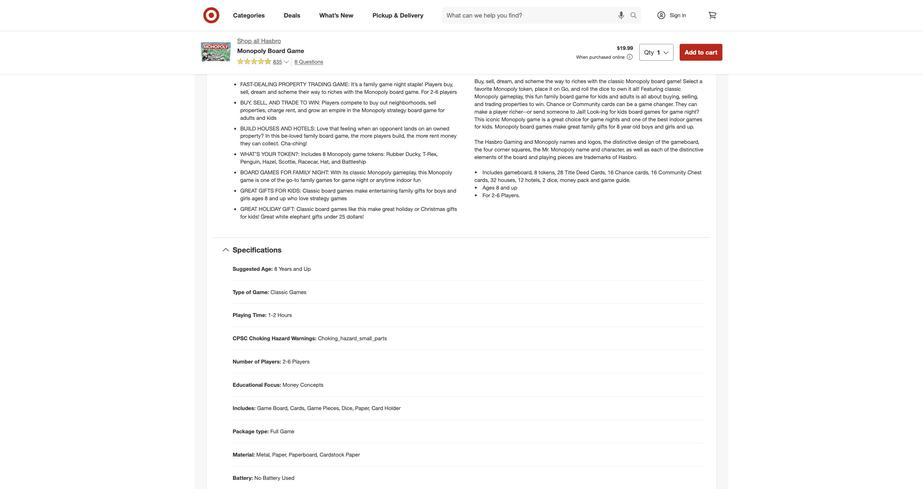 Task type: vqa. For each thing, say whether or not it's contained in the screenshot.
Hero Cosmetics Mighty Patch Original Acne Pimple Patches LINK
no



Task type: describe. For each thing, give the bounding box(es) containing it.
1 it from the left
[[550, 85, 553, 92]]

the up "each"
[[662, 138, 670, 145]]

&
[[394, 11, 398, 19]]

monopoly down richer-
[[502, 116, 526, 122]]

holder
[[385, 405, 401, 412]]

choking_hazard_small_parts
[[318, 335, 387, 342]]

gifts left "under"
[[312, 213, 322, 220]]

family inside fast-dealing property trading game: it's a family game night staple! players buy, sell, dream and scheme their way to riches with the monopoly board game. for 2-6 players
[[364, 80, 378, 87]]

one inside board games for family night: with its classic monopoly gameplay, this monopoly game is one of the go-to family games for game night or anytime indoor fun
[[261, 177, 270, 183]]

2 16 from the left
[[651, 169, 657, 175]]

0 horizontal spatial cards,
[[290, 405, 306, 412]]

of down character,
[[613, 154, 617, 160]]

penguin,
[[240, 158, 261, 165]]

pickup & delivery
[[373, 11, 424, 19]]

ing
[[601, 108, 608, 114]]

games down board games for family night: with its classic monopoly gameplay, this monopoly game is one of the go-to family games for game night or anytime indoor fun
[[337, 187, 353, 194]]

the down lands
[[407, 132, 415, 139]]

and left trading
[[475, 100, 484, 107]]

way inside fast-dealing property trading game: it's a family game night staple! players buy, sell, dream and scheme their way to riches with the monopoly board game. for 2-6 players
[[311, 88, 320, 95]]

all inside the buy, sell, dream, and scheme the way to riches with the classic monopoly board game! select a favorite monopoly token, place it on go, and roll the dice to own it all! featuring classic monopoly gameplay, this fun family board game for kids and adults is all about buying, selling, and trading properties to win. chance or community cards can be a game changer. they can make a player richer--or send someone to jail! look-ing for kids board games for game night? this iconic monopoly game is a great choice for game nights and one of the best indoor games for kids. monopoly board games make great family gifts for 8 year old boys and girls and up.
[[641, 93, 647, 99]]

community inside the buy, sell, dream, and scheme the way to riches with the classic monopoly board game! select a favorite monopoly token, place it on go, and roll the dice to own it all! featuring classic monopoly gameplay, this fun family board game for kids and adults is all about buying, selling, and trading properties to win. chance or community cards can be a game changer. they can make a player richer--or send someone to jail! look-ing for kids board games for game night? this iconic monopoly game is a great choice for game nights and one of the best indoor games for kids. monopoly board games make great family gifts for 8 year old boys and girls and up.
[[573, 100, 600, 107]]

player
[[494, 108, 508, 114]]

2- inside • includes gameboard, 8 tokens, 28 title deed cards, 16 chance cards, 16 community chest cards, 32 houses, 12 hotels, 2 dice, money pack and game guide. • ages 8 and up • for 2-6 players.
[[492, 192, 497, 198]]

monopoly down dream,
[[494, 85, 518, 92]]

win.
[[536, 100, 545, 107]]

family inside board games for family night: with its classic monopoly gameplay, this monopoly game is one of the go-to family games for game night or anytime indoor fun
[[301, 177, 315, 183]]

game,
[[335, 132, 350, 139]]

indoor inside board games for family night: with its classic monopoly gameplay, this monopoly game is one of the go-to family games for game night or anytime indoor fun
[[397, 177, 412, 183]]

and inside what's your token?: includes 8 monopoly game tokens: rubber ducky, t-rex, penguin, hazel, scottie, racecar, hat, and battleship
[[332, 158, 341, 165]]

and up year
[[622, 116, 631, 122]]

for down nights
[[609, 123, 615, 130]]

for down changer.
[[662, 108, 668, 114]]

make down the someone
[[553, 123, 566, 130]]

this left item at top
[[457, 16, 473, 26]]

board down be
[[629, 108, 643, 114]]

and down houses,
[[501, 184, 510, 191]]

up inside • includes gameboard, 8 tokens, 28 title deed cards, 16 chance cards, 16 community chest cards, 32 houses, 12 hotels, 2 dice, money pack and game guide. • ages 8 and up • for 2-6 players.
[[511, 184, 517, 191]]

monopoly up mr.
[[535, 138, 559, 145]]

gameplay, inside board games for family night: with its classic monopoly gameplay, this monopoly game is one of the go-to family games for game night or anytime indoor fun
[[393, 169, 417, 175]]

0 vertical spatial distinctive
[[613, 138, 637, 145]]

hasbro inside 'the hasbro gaming and monopoly names and logos, the distinctive design of the gameboard, the four corner squares, the mr. monopoly name and character, as well as each of the distinctive elements of the board and playing pieces are trademarks of hasbro.'
[[485, 138, 503, 145]]

select
[[683, 77, 698, 84]]

6 inside fast-dealing property trading game: it's a family game night staple! players buy, sell, dream and scheme their way to riches with the monopoly board game. for 2-6 players
[[436, 88, 439, 95]]

to inside board games for family night: with its classic monopoly gameplay, this monopoly game is one of the go-to family games for game night or anytime indoor fun
[[295, 177, 299, 183]]

family inside build houses and hotels: love that feeling when an opponent lands on an owned property? in this be-loved family board game, the more players build, the more rent money they can collect. cha-ching!
[[304, 132, 318, 139]]

in
[[265, 132, 270, 139]]

to up go, at the right top of page
[[566, 77, 570, 84]]

type of game: classic games
[[233, 289, 307, 295]]

is inside board games for family night: with its classic monopoly gameplay, this monopoly game is one of the go-to family games for game night or anytime indoor fun
[[255, 177, 259, 183]]

or left send on the right top of the page
[[527, 108, 532, 114]]

to inside button
[[698, 48, 704, 56]]

what's new
[[319, 11, 354, 19]]

8 down 32
[[496, 184, 499, 191]]

0 horizontal spatial cards,
[[475, 177, 489, 183]]

gaming
[[504, 138, 523, 145]]

gifts inside the buy, sell, dream, and scheme the way to riches with the classic monopoly board game! select a favorite monopoly token, place it on go, and roll the dice to own it all! featuring classic monopoly gameplay, this fun family board game for kids and adults is all about buying, selling, and trading properties to win. chance or community cards can be a game changer. they can make a player richer--or send someone to jail! look-ing for kids board games for game night? this iconic monopoly game is a great choice for game nights and one of the best indoor games for kids. monopoly board games make great family gifts for 8 year old boys and girls and up.
[[597, 123, 608, 130]]

board down - on the top
[[520, 123, 534, 130]]

years
[[279, 265, 292, 272]]

1 horizontal spatial an
[[372, 125, 378, 131]]

28
[[558, 169, 564, 175]]

who
[[287, 195, 298, 201]]

1 horizontal spatial classic
[[608, 77, 625, 84]]

0 vertical spatial is
[[636, 93, 640, 99]]

8 inside the great gifts for kids: classic board games make entertaining family gifts for boys and girls ages 8 and up who love strategy games
[[265, 195, 268, 201]]

used
[[282, 475, 295, 481]]

board inside 'the hasbro gaming and monopoly names and logos, the distinctive design of the gameboard, the four corner squares, the mr. monopoly name and character, as well as each of the distinctive elements of the board and playing pieces are trademarks of hasbro.'
[[513, 154, 527, 160]]

game down they
[[670, 108, 683, 114]]

games down send on the right top of the page
[[536, 123, 552, 130]]

game down look-
[[591, 116, 604, 122]]

on inside the buy, sell, dream, and scheme the way to riches with the classic monopoly board game! select a favorite monopoly token, place it on go, and roll the dice to own it all! featuring classic monopoly gameplay, this fun family board game for kids and adults is all about buying, selling, and trading properties to win. chance or community cards can be a game changer. they can make a player richer--or send someone to jail! look-ing for kids board games for game night? this iconic monopoly game is a great choice for game nights and one of the best indoor games for kids. monopoly board games make great family gifts for 8 year old boys and girls and up.
[[554, 85, 560, 92]]

1 as from the left
[[627, 146, 632, 153]]

of right type
[[246, 289, 251, 295]]

1 16 from the left
[[608, 169, 614, 175]]

girls inside the buy, sell, dream, and scheme the way to riches with the classic monopoly board game! select a favorite monopoly token, place it on go, and roll the dice to own it all! featuring classic monopoly gameplay, this fun family board game for kids and adults is all about buying, selling, and trading properties to win. chance or community cards can be a game changer. they can make a player richer--or send someone to jail! look-ing for kids board games for game night? this iconic monopoly game is a great choice for game nights and one of the best indoor games for kids. monopoly board games make great family gifts for 8 year old boys and girls and up.
[[665, 123, 675, 130]]

pack
[[578, 177, 589, 183]]

deals link
[[278, 7, 310, 24]]

are
[[575, 154, 583, 160]]

holiday
[[396, 206, 413, 212]]

gameboard, inside • includes gameboard, 8 tokens, 28 title deed cards, 16 chance cards, 16 community chest cards, 32 houses, 12 hotels, 2 dice, money pack and game guide. • ages 8 and up • for 2-6 players.
[[504, 169, 533, 175]]

1 horizontal spatial paper,
[[355, 405, 370, 412]]

an inside buy, sell, and trade to win: players compete to buy out neighborhoods, sell properties, charge rent, and grow an empire in the monopoly strategy board game for adults and kids
[[322, 106, 328, 113]]

can inside build houses and hotels: love that feeling when an opponent lands on an owned property? in this be-loved family board game, the more players build, the more rent money they can collect. cha-ching!
[[252, 140, 261, 146]]

1 vertical spatial classic
[[665, 85, 681, 92]]

the down corner
[[504, 154, 512, 160]]

835 link
[[237, 58, 290, 67]]

night?
[[685, 108, 700, 114]]

material:
[[233, 452, 255, 458]]

for down jail!
[[583, 116, 589, 122]]

sell, inside fast-dealing property trading game: it's a family game night staple! players buy, sell, dream and scheme their way to riches with the monopoly board game. for 2-6 players
[[240, 88, 250, 95]]

chance inside the buy, sell, dream, and scheme the way to riches with the classic monopoly board game! select a favorite monopoly token, place it on go, and roll the dice to own it all! featuring classic monopoly gameplay, this fun family board game for kids and adults is all about buying, selling, and trading properties to win. chance or community cards can be a game changer. they can make a player richer--or send someone to jail! look-ing for kids board games for game night? this iconic monopoly game is a great choice for game nights and one of the best indoor games for kids. monopoly board games make great family gifts for 8 year old boys and girls and up.
[[547, 100, 565, 107]]

board inside buy, sell, and trade to win: players compete to buy out neighborhoods, sell properties, charge rent, and grow an empire in the monopoly strategy board game for adults and kids
[[408, 106, 422, 113]]

2 horizontal spatial can
[[689, 100, 697, 107]]

metal,
[[256, 452, 271, 458]]

What can we help you find? suggestions appear below search field
[[442, 7, 632, 24]]

of inside the buy, sell, dream, and scheme the way to riches with the classic monopoly board game! select a favorite monopoly token, place it on go, and roll the dice to own it all! featuring classic monopoly gameplay, this fun family board game for kids and adults is all about buying, selling, and trading properties to win. chance or community cards can be a game changer. they can make a player richer--or send someone to jail! look-ing for kids board games for game night? this iconic monopoly game is a great choice for game nights and one of the best indoor games for kids. monopoly board games make great family gifts for 8 year old boys and girls and up.
[[643, 116, 647, 122]]

25
[[339, 213, 345, 220]]

great for for
[[240, 206, 257, 212]]

up inside the great gifts for kids: classic board games make entertaining family gifts for boys and girls ages 8 and up who love strategy games
[[280, 195, 286, 201]]

image of monopoly board game image
[[201, 37, 231, 67]]

fun inside the buy, sell, dream, and scheme the way to riches with the classic monopoly board game! select a favorite monopoly token, place it on go, and roll the dice to own it all! featuring classic monopoly gameplay, this fun family board game for kids and adults is all about buying, selling, and trading properties to win. chance or community cards can be a game changer. they can make a player richer--or send someone to jail! look-ing for kids board games for game night? this iconic monopoly game is a great choice for game nights and one of the best indoor games for kids. monopoly board games make great family gifts for 8 year old boys and girls and up.
[[535, 93, 543, 99]]

games up best
[[644, 108, 661, 114]]

players inside build houses and hotels: love that feeling when an opponent lands on an owned property? in this be-loved family board game, the more players build, the more rent money they can collect. cha-ching!
[[374, 132, 391, 139]]

or up the someone
[[567, 100, 571, 107]]

0 vertical spatial cards,
[[635, 169, 650, 175]]

8 up hotels,
[[534, 169, 537, 175]]

cart
[[706, 48, 718, 56]]

and down best
[[655, 123, 664, 130]]

type
[[233, 289, 245, 295]]

riches inside the buy, sell, dream, and scheme the way to riches with the classic monopoly board game! select a favorite monopoly token, place it on go, and roll the dice to own it all! featuring classic monopoly gameplay, this fun family board game for kids and adults is all about buying, selling, and trading properties to win. chance or community cards can be a game changer. they can make a player richer--or send someone to jail! look-ing for kids board games for game night? this iconic monopoly game is a great choice for game nights and one of the best indoor games for kids. monopoly board games make great family gifts for 8 year old boys and girls and up.
[[572, 77, 586, 84]]

and left • for
[[448, 187, 457, 194]]

and down to on the left of the page
[[298, 106, 307, 113]]

kids inside buy, sell, and trade to win: players compete to buy out neighborhoods, sell properties, charge rent, and grow an empire in the monopoly strategy board game for adults and kids
[[267, 114, 277, 120]]

build houses and hotels: love that feeling when an opponent lands on an owned property? in this be-loved family board game, the more players build, the more rent money they can collect. cha-ching!
[[240, 125, 457, 146]]

monopoly down rex,
[[429, 169, 452, 175]]

board inside the great gifts for kids: classic board games make entertaining family gifts for boys and girls ages 8 and up who love strategy games
[[322, 187, 336, 194]]

gifts inside the great gifts for kids: classic board games make entertaining family gifts for boys and girls ages 8 and up who love strategy games
[[415, 187, 425, 194]]

tokens:
[[368, 151, 385, 157]]

game inside what's your token?: includes 8 monopoly game tokens: rubber ducky, t-rex, penguin, hazel, scottie, racecar, hat, and battleship
[[353, 151, 366, 157]]

in inside buy, sell, and trade to win: players compete to buy out neighborhoods, sell properties, charge rent, and grow an empire in the monopoly strategy board game for adults and kids
[[347, 106, 351, 113]]

guide.
[[616, 177, 631, 183]]

monopoly inside what's your token?: includes 8 monopoly game tokens: rubber ducky, t-rex, penguin, hazel, scottie, racecar, hat, and battleship
[[327, 151, 351, 157]]

pickup & delivery link
[[366, 7, 433, 24]]

for up nights
[[610, 108, 616, 114]]

hazel,
[[263, 158, 277, 165]]

this inside board games for family night: with its classic monopoly gameplay, this monopoly game is one of the go-to family games for game night or anytime indoor fun
[[419, 169, 427, 175]]

for inside board games for family night: with its classic monopoly gameplay, this monopoly game is one of the go-to family games for game night or anytime indoor fun
[[334, 177, 340, 183]]

scheme inside the buy, sell, dream, and scheme the way to riches with the classic monopoly board game! select a favorite monopoly token, place it on go, and roll the dice to own it all! featuring classic monopoly gameplay, this fun family board game for kids and adults is all about buying, selling, and trading properties to win. chance or community cards can be a game changer. they can make a player richer--or send someone to jail! look-ing for kids board games for game night? this iconic monopoly game is a great choice for game nights and one of the best indoor games for kids. monopoly board games make great family gifts for 8 year old boys and girls and up.
[[525, 77, 544, 84]]

battery
[[263, 475, 280, 481]]

hasbro inside the shop all hasbro monopoly board game
[[261, 37, 281, 45]]

monopoly up all!
[[626, 77, 650, 84]]

girls inside the great gifts for kids: classic board games make entertaining family gifts for boys and girls ages 8 and up who love strategy games
[[240, 195, 250, 201]]

the down the
[[475, 146, 482, 153]]

8 right age:
[[274, 265, 277, 272]]

money inside build houses and hotels: love that feeling when an opponent lands on an owned property? in this be-loved family board game, the more players build, the more rent money they can collect. cha-ching!
[[441, 132, 457, 139]]

gifts
[[259, 187, 274, 194]]

all!
[[633, 85, 640, 92]]

game left the pieces,
[[307, 405, 322, 412]]

2 as from the left
[[644, 146, 650, 153]]

fast-dealing property trading game: it's a family game night staple! players buy, sell, dream and scheme their way to riches with the monopoly board game. for 2-6 players
[[240, 80, 457, 95]]

1-
[[268, 312, 273, 318]]

game down send on the right top of the page
[[527, 116, 540, 122]]

a right be
[[635, 100, 637, 107]]

playing time: 1-2 hours
[[233, 312, 292, 318]]

community inside • includes gameboard, 8 tokens, 28 title deed cards, 16 chance cards, 16 community chest cards, 32 houses, 12 hotels, 2 dice, money pack and game guide. • ages 8 and up • for 2-6 players.
[[659, 169, 686, 175]]

under
[[324, 213, 338, 220]]

the left mr.
[[533, 146, 541, 153]]

includes
[[301, 151, 321, 157]]

to up choice
[[571, 108, 575, 114]]

for inside great holiday gift: classic board games like this make great holiday or christmas gifts for kids! great white elephant gifts under 25 dollars!
[[240, 213, 247, 220]]

educational focus: money concepts
[[233, 382, 324, 388]]

gifts right christmas
[[447, 206, 457, 212]]

monopoly down iconic
[[495, 123, 519, 130]]

to left win.
[[530, 100, 534, 107]]

the down feeling
[[351, 132, 359, 139]]

and up the name
[[578, 138, 587, 145]]

properties,
[[240, 106, 266, 113]]

make up this
[[475, 108, 488, 114]]

0 horizontal spatial 2
[[273, 312, 276, 318]]

gameplay, inside the buy, sell, dream, and scheme the way to riches with the classic monopoly board game! select a favorite monopoly token, place it on go, and roll the dice to own it all! featuring classic monopoly gameplay, this fun family board game for kids and adults is all about buying, selling, and trading properties to win. chance or community cards can be a game changer. they can make a player richer--or send someone to jail! look-ing for kids board games for game night? this iconic monopoly game is a great choice for game nights and one of the best indoor games for kids. monopoly board games make great family gifts for 8 year old boys and girls and up.
[[500, 93, 524, 99]]

with inside the buy, sell, dream, and scheme the way to riches with the classic monopoly board game! select a favorite monopoly token, place it on go, and roll the dice to own it all! featuring classic monopoly gameplay, this fun family board game for kids and adults is all about buying, selling, and trading properties to win. chance or community cards can be a game changer. they can make a player richer--or send someone to jail! look-ing for kids board games for game night? this iconic monopoly game is a great choice for game nights and one of the best indoor games for kids. monopoly board games make great family gifts for 8 year old boys and girls and up.
[[588, 77, 598, 84]]

purchased
[[590, 54, 611, 60]]

game down the roll
[[576, 93, 589, 99]]

0 horizontal spatial 6
[[288, 358, 291, 365]]

racecar,
[[298, 158, 319, 165]]

highlights
[[233, 66, 262, 74]]

to
[[300, 99, 307, 105]]

featuring
[[641, 85, 664, 92]]

of up "each"
[[656, 138, 661, 145]]

game down board
[[240, 177, 254, 183]]

of inside board games for family night: with its classic monopoly gameplay, this monopoly game is one of the go-to family games for game night or anytime indoor fun
[[271, 177, 276, 183]]

of left players:
[[255, 358, 260, 365]]

properties
[[503, 100, 528, 107]]

for inside the great gifts for kids: classic board games make entertaining family gifts for boys and girls ages 8 and up who love strategy games
[[427, 187, 433, 194]]

classic for board
[[297, 206, 314, 212]]

2 inside • includes gameboard, 8 tokens, 28 title deed cards, 16 chance cards, 16 community chest cards, 32 houses, 12 hotels, 2 dice, money pack and game guide. • ages 8 and up • for 2-6 players.
[[543, 177, 546, 183]]

and left the up.
[[677, 123, 686, 130]]

online
[[613, 54, 625, 60]]

full
[[270, 428, 279, 435]]

1 horizontal spatial kids
[[598, 93, 608, 99]]

and down gifts
[[269, 195, 278, 201]]

monopoly inside fast-dealing property trading game: it's a family game night staple! players buy, sell, dream and scheme their way to riches with the monopoly board game. for 2-6 players
[[364, 88, 388, 95]]

a up iconic
[[489, 108, 492, 114]]

up
[[304, 265, 311, 272]]

for for go-
[[281, 169, 292, 175]]

the up place
[[546, 77, 553, 84]]

of down corner
[[498, 154, 503, 160]]

and left the roll
[[571, 85, 580, 92]]

12
[[518, 177, 524, 183]]

games down night?
[[687, 116, 703, 122]]

night inside board games for family night: with its classic monopoly gameplay, this monopoly game is one of the go-to family games for game night or anytime indoor fun
[[357, 177, 368, 183]]

monopoly inside buy, sell, and trade to win: players compete to buy out neighborhoods, sell properties, charge rent, and grow an empire in the monopoly strategy board game for adults and kids
[[362, 106, 386, 113]]

game inside • includes gameboard, 8 tokens, 28 title deed cards, 16 chance cards, 16 community chest cards, 32 houses, 12 hotels, 2 dice, money pack and game guide. • ages 8 and up • for 2-6 players.
[[601, 177, 615, 183]]

pickup
[[373, 11, 393, 19]]

this inside the buy, sell, dream, and scheme the way to riches with the classic monopoly board game! select a favorite monopoly token, place it on go, and roll the dice to own it all! featuring classic monopoly gameplay, this fun family board game for kids and adults is all about buying, selling, and trading properties to win. chance or community cards can be a game changer. they can make a player richer--or send someone to jail! look-ing for kids board games for game night? this iconic monopoly game is a great choice for game nights and one of the best indoor games for kids. monopoly board games make great family gifts for 8 year old boys and girls and up.
[[525, 93, 534, 99]]

2 vertical spatial players
[[292, 358, 310, 365]]

tokens,
[[539, 169, 556, 175]]

or inside great holiday gift: classic board games like this make great holiday or christmas gifts for kids! great white elephant gifts under 25 dollars!
[[415, 206, 420, 212]]

games inside great holiday gift: classic board games like this make great holiday or christmas gifts for kids! great white elephant gifts under 25 dollars!
[[331, 206, 347, 212]]

search
[[627, 12, 645, 20]]

games up great holiday gift: classic board games like this make great holiday or christmas gifts for kids! great white elephant gifts under 25 dollars!
[[331, 195, 347, 201]]

like
[[349, 206, 356, 212]]

the right "each"
[[671, 146, 678, 153]]

cardstock
[[320, 452, 344, 458]]

a inside fast-dealing property trading game: it's a family game night staple! players buy, sell, dream and scheme their way to riches with the monopoly board game. for 2-6 players
[[359, 80, 362, 87]]

sell, inside the buy, sell, dream, and scheme the way to riches with the classic monopoly board game! select a favorite monopoly token, place it on go, and roll the dice to own it all! featuring classic monopoly gameplay, this fun family board game for kids and adults is all about buying, selling, and trading properties to win. chance or community cards can be a game changer. they can make a player richer--or send someone to jail! look-ing for kids board games for game night? this iconic monopoly game is a great choice for game nights and one of the best indoor games for kids. monopoly board games make great family gifts for 8 year old boys and girls and up.
[[486, 77, 495, 84]]

game right the full
[[280, 428, 295, 435]]

concepts
[[300, 382, 324, 388]]

the right the roll
[[590, 85, 598, 92]]

hazard
[[272, 335, 290, 342]]

year
[[621, 123, 632, 130]]

pieces,
[[323, 405, 340, 412]]

to inside fast-dealing property trading game: it's a family game night staple! players buy, sell, dream and scheme their way to riches with the monopoly board game. for 2-6 players
[[322, 88, 326, 95]]

paper
[[346, 452, 360, 458]]

that
[[330, 125, 339, 131]]

board down go, at the right top of page
[[560, 93, 574, 99]]

family
[[293, 169, 311, 175]]

shop all hasbro monopoly board game
[[237, 37, 304, 55]]

of right "each"
[[664, 146, 669, 153]]

great inside great holiday gift: classic board games like this make great holiday or christmas gifts for kids! great white elephant gifts under 25 dollars!
[[382, 206, 395, 212]]

8 left 'questions'
[[295, 58, 298, 65]]

they
[[676, 100, 687, 107]]

and up token,
[[515, 77, 524, 84]]

0 horizontal spatial paper,
[[272, 452, 287, 458]]

t-
[[423, 151, 427, 157]]

8 questions
[[295, 58, 323, 65]]

and down squares,
[[529, 154, 538, 160]]

family down look-
[[582, 123, 596, 130]]

qty
[[644, 48, 654, 56]]

32
[[491, 177, 497, 183]]

no
[[255, 475, 261, 481]]

game inside the shop all hasbro monopoly board game
[[287, 47, 304, 55]]

sell
[[428, 99, 436, 105]]

and left up
[[293, 265, 302, 272]]

buy
[[370, 99, 379, 105]]

to left own
[[611, 85, 616, 92]]

make inside great holiday gift: classic board games like this make great holiday or christmas gifts for kids! great white elephant gifts under 25 dollars!
[[368, 206, 381, 212]]

1 vertical spatial great
[[568, 123, 580, 130]]

battery: no battery used
[[233, 475, 295, 481]]

suggested
[[233, 265, 260, 272]]

riches inside fast-dealing property trading game: it's a family game night staple! players buy, sell, dream and scheme their way to riches with the monopoly board game. for 2-6 players
[[328, 88, 342, 95]]

and down logos,
[[591, 146, 600, 153]]

its
[[343, 169, 348, 175]]

game inside buy, sell, and trade to win: players compete to buy out neighborhoods, sell properties, charge rent, and grow an empire in the monopoly strategy board game for adults and kids
[[423, 106, 437, 113]]



Task type: locate. For each thing, give the bounding box(es) containing it.
to down trading
[[322, 88, 326, 95]]

cards, inside • includes gameboard, 8 tokens, 28 title deed cards, 16 chance cards, 16 community chest cards, 32 houses, 12 hotels, 2 dice, money pack and game guide. • ages 8 and up • for 2-6 players.
[[591, 169, 606, 175]]

1 vertical spatial gameboard,
[[504, 169, 533, 175]]

1 horizontal spatial great
[[552, 116, 564, 122]]

1
[[657, 48, 661, 56]]

board down love
[[319, 132, 334, 139]]

classic inside great holiday gift: classic board games like this make great holiday or christmas gifts for kids! great white elephant gifts under 25 dollars!
[[297, 206, 314, 212]]

can down property?
[[252, 140, 261, 146]]

type:
[[256, 428, 269, 435]]

2- right players:
[[283, 358, 288, 365]]

all
[[254, 37, 260, 45], [641, 93, 647, 99]]

the
[[546, 77, 553, 84], [599, 77, 607, 84], [590, 85, 598, 92], [355, 88, 363, 95], [353, 106, 360, 113], [649, 116, 656, 122], [351, 132, 359, 139], [407, 132, 415, 139], [604, 138, 611, 145], [662, 138, 670, 145], [475, 146, 482, 153], [533, 146, 541, 153], [671, 146, 678, 153], [504, 154, 512, 160], [277, 177, 285, 183]]

1 vertical spatial adults
[[240, 114, 255, 120]]

and for hotels:
[[281, 125, 292, 131]]

game
[[379, 80, 393, 87], [576, 93, 589, 99], [639, 100, 652, 107], [423, 106, 437, 113], [670, 108, 683, 114], [527, 116, 540, 122], [591, 116, 604, 122], [353, 151, 366, 157], [601, 177, 615, 183], [240, 177, 254, 183], [342, 177, 355, 183]]

1 horizontal spatial it
[[629, 85, 632, 92]]

up.
[[687, 123, 695, 130]]

2- right • for
[[492, 192, 497, 198]]

1 horizontal spatial with
[[588, 77, 598, 84]]

6 left players.
[[497, 192, 500, 198]]

0 vertical spatial hasbro
[[261, 37, 281, 45]]

for
[[590, 93, 597, 99], [438, 106, 445, 113], [610, 108, 616, 114], [662, 108, 668, 114], [583, 116, 589, 122], [475, 123, 481, 130], [609, 123, 615, 130], [334, 177, 340, 183], [427, 187, 433, 194], [240, 213, 247, 220]]

1 horizontal spatial cards,
[[635, 169, 650, 175]]

questions
[[299, 58, 323, 65]]

one down games
[[261, 177, 270, 183]]

on left go, at the right top of page
[[554, 85, 560, 92]]

one
[[632, 116, 641, 122], [261, 177, 270, 183]]

6
[[436, 88, 439, 95], [497, 192, 500, 198], [288, 358, 291, 365]]

boys inside the great gifts for kids: classic board games make entertaining family gifts for boys and girls ages 8 and up who love strategy games
[[435, 187, 446, 194]]

6 inside • includes gameboard, 8 tokens, 28 title deed cards, 16 chance cards, 16 community chest cards, 32 houses, 12 hotels, 2 dice, money pack and game guide. • ages 8 and up • for 2-6 players.
[[497, 192, 500, 198]]

great inside great holiday gift: classic board games like this make great holiday or christmas gifts for kids! great white elephant gifts under 25 dollars!
[[240, 206, 257, 212]]

0 horizontal spatial players
[[374, 132, 391, 139]]

1 horizontal spatial as
[[644, 146, 650, 153]]

with inside fast-dealing property trading game: it's a family game night staple! players buy, sell, dream and scheme their way to riches with the monopoly board game. for 2-6 players
[[344, 88, 354, 95]]

0 horizontal spatial community
[[573, 100, 600, 107]]

adults inside buy, sell, and trade to win: players compete to buy out neighborhoods, sell properties, charge rent, and grow an empire in the monopoly strategy board game for adults and kids
[[240, 114, 255, 120]]

2 horizontal spatial kids
[[618, 108, 627, 114]]

night
[[394, 80, 406, 87], [357, 177, 368, 183]]

players inside buy, sell, and trade to win: players compete to buy out neighborhoods, sell properties, charge rent, and grow an empire in the monopoly strategy board game for adults and kids
[[322, 99, 339, 105]]

adults down properties,
[[240, 114, 255, 120]]

monopoly down favorite
[[475, 93, 499, 99]]

dealing
[[254, 80, 277, 87]]

this
[[457, 16, 473, 26], [525, 93, 534, 99], [271, 132, 280, 139], [419, 169, 427, 175], [358, 206, 366, 212]]

for inside the great gifts for kids: classic board games make entertaining family gifts for boys and girls ages 8 and up who love strategy games
[[275, 187, 286, 194]]

1 vertical spatial chance
[[615, 169, 634, 175]]

can up night?
[[689, 100, 697, 107]]

1 vertical spatial 6
[[497, 192, 500, 198]]

kids.
[[483, 123, 494, 130]]

2 horizontal spatial is
[[636, 93, 640, 99]]

1 horizontal spatial gameboard,
[[671, 138, 700, 145]]

buy, sell, and trade to win: players compete to buy out neighborhoods, sell properties, charge rent, and grow an empire in the monopoly strategy board game for adults and kids
[[240, 99, 445, 120]]

games
[[644, 108, 661, 114], [687, 116, 703, 122], [536, 123, 552, 130], [316, 177, 332, 183], [337, 187, 353, 194], [331, 195, 347, 201], [331, 206, 347, 212]]

an up rent
[[426, 125, 432, 131]]

gifts down nights
[[597, 123, 608, 130]]

this inside build houses and hotels: love that feeling when an opponent lands on an owned property? in this be-loved family board game, the more players build, the more rent money they can collect. cha-ching!
[[271, 132, 280, 139]]

1 vertical spatial with
[[344, 88, 354, 95]]

entertaining
[[369, 187, 398, 194]]

family down place
[[544, 93, 559, 99]]

is down all!
[[636, 93, 640, 99]]

1 horizontal spatial strategy
[[387, 106, 406, 113]]

kids!
[[248, 213, 259, 220]]

1 horizontal spatial on
[[554, 85, 560, 92]]

search button
[[627, 7, 645, 25]]

players inside fast-dealing property trading game: it's a family game night staple! players buy, sell, dream and scheme their way to riches with the monopoly board game. for 2-6 players
[[425, 80, 442, 87]]

2 vertical spatial great
[[382, 206, 395, 212]]

strategy inside the great gifts for kids: classic board games make entertaining family gifts for boys and girls ages 8 and up who love strategy games
[[310, 195, 329, 201]]

way inside the buy, sell, dream, and scheme the way to riches with the classic monopoly board game! select a favorite monopoly token, place it on go, and roll the dice to own it all! featuring classic monopoly gameplay, this fun family board game for kids and adults is all about buying, selling, and trading properties to win. chance or community cards can be a game changer. they can make a player richer--or send someone to jail! look-ing for kids board games for game night? this iconic monopoly game is a great choice for game nights and one of the best indoor games for kids. monopoly board games make great family gifts for 8 year old boys and girls and up.
[[555, 77, 564, 84]]

1 horizontal spatial in
[[682, 12, 686, 18]]

indoor inside the buy, sell, dream, and scheme the way to riches with the classic monopoly board game! select a favorite monopoly token, place it on go, and roll the dice to own it all! featuring classic monopoly gameplay, this fun family board game for kids and adults is all about buying, selling, and trading properties to win. chance or community cards can be a game changer. they can make a player richer--or send someone to jail! look-ing for kids board games for game night? this iconic monopoly game is a great choice for game nights and one of the best indoor games for kids. monopoly board games make great family gifts for 8 year old boys and girls and up.
[[670, 116, 685, 122]]

0 vertical spatial community
[[573, 100, 600, 107]]

money inside • includes gameboard, 8 tokens, 28 title deed cards, 16 chance cards, 16 community chest cards, 32 houses, 12 hotels, 2 dice, money pack and game guide. • ages 8 and up • for 2-6 players.
[[560, 177, 576, 183]]

0 horizontal spatial money
[[441, 132, 457, 139]]

1 horizontal spatial can
[[617, 100, 625, 107]]

houses,
[[498, 177, 517, 183]]

win:
[[309, 99, 320, 105]]

rent
[[430, 132, 439, 139]]

gifts up christmas
[[415, 187, 425, 194]]

0 horizontal spatial scheme
[[278, 88, 297, 95]]

1 vertical spatial night
[[357, 177, 368, 183]]

game down the about
[[639, 100, 652, 107]]

owned
[[433, 125, 450, 131]]

cpsc choking hazard warnings: choking_hazard_small_parts
[[233, 335, 387, 342]]

0 vertical spatial sell,
[[486, 77, 495, 84]]

and right pack
[[591, 177, 600, 183]]

what's your token?: includes 8 monopoly game tokens: rubber ducky, t-rex, penguin, hazel, scottie, racecar, hat, and battleship
[[240, 151, 438, 165]]

1 horizontal spatial adults
[[620, 93, 635, 99]]

paperboard,
[[289, 452, 318, 458]]

game down "its"
[[342, 177, 355, 183]]

community left chest
[[659, 169, 686, 175]]

rent,
[[286, 106, 296, 113]]

what's new link
[[313, 7, 363, 24]]

or inside board games for family night: with its classic monopoly gameplay, this monopoly game is one of the go-to family games for game night or anytime indoor fun
[[370, 177, 375, 183]]

empire
[[329, 106, 346, 113]]

material: metal, paper, paperboard, cardstock paper
[[233, 452, 360, 458]]

fun down ducky,
[[413, 177, 421, 183]]

cards
[[602, 100, 615, 107]]

squares,
[[512, 146, 532, 153]]

includes:
[[233, 405, 256, 412]]

family inside the great gifts for kids: classic board games make entertaining family gifts for boys and girls ages 8 and up who love strategy games
[[399, 187, 413, 194]]

gameboard, up '12'
[[504, 169, 533, 175]]

0 vertical spatial riches
[[572, 77, 586, 84]]

board up featuring on the top right
[[651, 77, 666, 84]]

dice,
[[547, 177, 559, 183]]

this right like on the left of the page
[[358, 206, 366, 212]]

board inside fast-dealing property trading game: it's a family game night staple! players buy, sell, dream and scheme their way to riches with the monopoly board game. for 2-6 players
[[390, 88, 404, 95]]

0 horizontal spatial is
[[255, 177, 259, 183]]

it's
[[351, 80, 358, 87]]

strategy inside buy, sell, and trade to win: players compete to buy out neighborhoods, sell properties, charge rent, and grow an empire in the monopoly strategy board game for adults and kids
[[387, 106, 406, 113]]

sell, up favorite
[[486, 77, 495, 84]]

classic inside board games for family night: with its classic monopoly gameplay, this monopoly game is one of the go-to family games for game night or anytime indoor fun
[[350, 169, 366, 175]]

fun
[[535, 93, 543, 99], [413, 177, 421, 183]]

corner
[[495, 146, 510, 153]]

0 horizontal spatial great
[[382, 206, 395, 212]]

2 more from the left
[[416, 132, 428, 139]]

boys right old
[[642, 123, 653, 130]]

2-
[[431, 88, 436, 95], [492, 192, 497, 198], [283, 358, 288, 365]]

1 vertical spatial girls
[[240, 195, 250, 201]]

a down the someone
[[547, 116, 550, 122]]

roll
[[582, 85, 589, 92]]

0 vertical spatial for
[[281, 169, 292, 175]]

0 vertical spatial adults
[[620, 93, 635, 99]]

0 vertical spatial money
[[441, 132, 457, 139]]

1 vertical spatial money
[[560, 177, 576, 183]]

game up out
[[379, 80, 393, 87]]

board down squares,
[[513, 154, 527, 160]]

8 inside the buy, sell, dream, and scheme the way to riches with the classic monopoly board game! select a favorite monopoly token, place it on go, and roll the dice to own it all! featuring classic monopoly gameplay, this fun family board game for kids and adults is all about buying, selling, and trading properties to win. chance or community cards can be a game changer. they can make a player richer--or send someone to jail! look-ing for kids board games for game night? this iconic monopoly game is a great choice for game nights and one of the best indoor games for kids. monopoly board games make great family gifts for 8 year old boys and girls and up.
[[617, 123, 620, 130]]

scheme inside fast-dealing property trading game: it's a family game night staple! players buy, sell, dream and scheme their way to riches with the monopoly board game. for 2-6 players
[[278, 88, 297, 95]]

loved
[[290, 132, 302, 139]]

is down board
[[255, 177, 259, 183]]

1 vertical spatial and
[[281, 125, 292, 131]]

or right holiday
[[415, 206, 420, 212]]

1 vertical spatial way
[[311, 88, 320, 95]]

chance up the someone
[[547, 100, 565, 107]]

deed
[[577, 169, 590, 175]]

sell,
[[254, 99, 268, 105]]

great for girls
[[240, 187, 257, 194]]

2
[[543, 177, 546, 183], [273, 312, 276, 318]]

2- inside fast-dealing property trading game: it's a family game night staple! players buy, sell, dream and scheme their way to riches with the monopoly board game. for 2-6 players
[[431, 88, 436, 95]]

houses
[[258, 125, 279, 131]]

• ages
[[475, 184, 495, 191]]

great down the someone
[[552, 116, 564, 122]]

the down compete
[[353, 106, 360, 113]]

the inside buy, sell, and trade to win: players compete to buy out neighborhoods, sell properties, charge rent, and grow an empire in the monopoly strategy board game for adults and kids
[[353, 106, 360, 113]]

1 vertical spatial on
[[419, 125, 425, 131]]

1 vertical spatial sell,
[[240, 88, 250, 95]]

playing
[[539, 154, 556, 160]]

fun inside board games for family night: with its classic monopoly gameplay, this monopoly game is one of the go-to family games for game night or anytime indoor fun
[[413, 177, 421, 183]]

for inside buy, sell, and trade to win: players compete to buy out neighborhoods, sell properties, charge rent, and grow an empire in the monopoly strategy board game for adults and kids
[[438, 106, 445, 113]]

1 horizontal spatial 2-
[[431, 88, 436, 95]]

to inside buy, sell, and trade to win: players compete to buy out neighborhoods, sell properties, charge rent, and grow an empire in the monopoly strategy board game for adults and kids
[[364, 99, 368, 105]]

-
[[525, 108, 527, 114]]

classic down game!
[[665, 85, 681, 92]]

0 horizontal spatial gameboard,
[[504, 169, 533, 175]]

on inside build houses and hotels: love that feeling when an opponent lands on an owned property? in this be-loved family board game, the more players build, the more rent money they can collect. cha-ching!
[[419, 125, 425, 131]]

board inside great holiday gift: classic board games like this make great holiday or christmas gifts for kids! great white elephant gifts under 25 dollars!
[[315, 206, 330, 212]]

boys inside the buy, sell, dream, and scheme the way to riches with the classic monopoly board game! select a favorite monopoly token, place it on go, and roll the dice to own it all! featuring classic monopoly gameplay, this fun family board game for kids and adults is all about buying, selling, and trading properties to win. chance or community cards can be a game changer. they can make a player richer--or send someone to jail! look-ing for kids board games for game night? this iconic monopoly game is a great choice for game nights and one of the best indoor games for kids. monopoly board games make great family gifts for 8 year old boys and girls and up.
[[642, 123, 653, 130]]

changer.
[[654, 100, 674, 107]]

collect.
[[262, 140, 279, 146]]

the left best
[[649, 116, 656, 122]]

about this item
[[430, 16, 493, 26]]

the
[[475, 138, 484, 145]]

when
[[358, 125, 371, 131]]

1 vertical spatial community
[[659, 169, 686, 175]]

2 it from the left
[[629, 85, 632, 92]]

0 vertical spatial in
[[682, 12, 686, 18]]

about
[[430, 16, 455, 26]]

adults inside the buy, sell, dream, and scheme the way to riches with the classic monopoly board game! select a favorite monopoly token, place it on go, and roll the dice to own it all! featuring classic monopoly gameplay, this fun family board game for kids and adults is all about buying, selling, and trading properties to win. chance or community cards can be a game changer. they can make a player richer--or send someone to jail! look-ing for kids board games for game night? this iconic monopoly game is a great choice for game nights and one of the best indoor games for kids. monopoly board games make great family gifts for 8 year old boys and girls and up.
[[620, 93, 635, 99]]

the inside board games for family night: with its classic monopoly gameplay, this monopoly game is one of the go-to family games for game night or anytime indoor fun
[[277, 177, 285, 183]]

game left guide.
[[601, 177, 615, 183]]

the inside fast-dealing property trading game: it's a family game night staple! players buy, sell, dream and scheme their way to riches with the monopoly board game. for 2-6 players
[[355, 88, 363, 95]]

game left board,
[[257, 405, 272, 412]]

mr.
[[542, 146, 550, 153]]

make inside the great gifts for kids: classic board games make entertaining family gifts for boys and girls ages 8 and up who love strategy games
[[355, 187, 368, 194]]

0 vertical spatial strategy
[[387, 106, 406, 113]]

and inside fast-dealing property trading game: it's a family game night staple! players buy, sell, dream and scheme their way to riches with the monopoly board game. for 2-6 players
[[268, 88, 277, 95]]

for up go-
[[281, 169, 292, 175]]

a
[[700, 77, 703, 84], [359, 80, 362, 87], [635, 100, 637, 107], [489, 108, 492, 114], [547, 116, 550, 122]]

hasbro.
[[619, 154, 637, 160]]

board
[[268, 47, 285, 55]]

0 vertical spatial all
[[254, 37, 260, 45]]

1 vertical spatial distinctive
[[680, 146, 704, 153]]

qty 1
[[644, 48, 661, 56]]

gameboard, inside 'the hasbro gaming and monopoly names and logos, the distinctive design of the gameboard, the four corner squares, the mr. monopoly name and character, as well as each of the distinctive elements of the board and playing pieces are trademarks of hasbro.'
[[671, 138, 700, 145]]

chance inside • includes gameboard, 8 tokens, 28 title deed cards, 16 chance cards, 16 community chest cards, 32 houses, 12 hotels, 2 dice, money pack and game guide. • ages 8 and up • for 2-6 players.
[[615, 169, 634, 175]]

1 vertical spatial fun
[[413, 177, 421, 183]]

a right select
[[700, 77, 703, 84]]

the up dice
[[599, 77, 607, 84]]

8 up hat,
[[323, 151, 326, 157]]

1 horizontal spatial is
[[542, 116, 546, 122]]

distinctive down the up.
[[680, 146, 704, 153]]

all left the about
[[641, 93, 647, 99]]

and down properties,
[[256, 114, 265, 120]]

sign in link
[[651, 7, 698, 24]]

1 horizontal spatial players
[[440, 88, 457, 95]]

this right in
[[271, 132, 280, 139]]

family
[[364, 80, 378, 87], [544, 93, 559, 99], [582, 123, 596, 130], [304, 132, 318, 139], [301, 177, 315, 183], [399, 187, 413, 194]]

for
[[421, 88, 429, 95]]

0 horizontal spatial all
[[254, 37, 260, 45]]

ages
[[252, 195, 263, 201]]

community
[[573, 100, 600, 107], [659, 169, 686, 175]]

richer-
[[509, 108, 525, 114]]

ducky,
[[406, 151, 421, 157]]

up left who
[[280, 195, 286, 201]]

1 great from the top
[[240, 187, 257, 194]]

1 vertical spatial up
[[280, 195, 286, 201]]

for up owned
[[438, 106, 445, 113]]

players down 'buy,' on the left of page
[[440, 88, 457, 95]]

games inside board games for family night: with its classic monopoly gameplay, this monopoly game is one of the go-to family games for game night or anytime indoor fun
[[316, 177, 332, 183]]

players
[[425, 80, 442, 87], [322, 99, 339, 105], [292, 358, 310, 365]]

the up character,
[[604, 138, 611, 145]]

0 vertical spatial girls
[[665, 123, 675, 130]]

monopoly down the shop
[[237, 47, 266, 55]]

2 horizontal spatial classic
[[665, 85, 681, 92]]

in down compete
[[347, 106, 351, 113]]

2 vertical spatial 2-
[[283, 358, 288, 365]]

great left holiday
[[382, 206, 395, 212]]

0 vertical spatial players
[[425, 80, 442, 87]]

0 vertical spatial boys
[[642, 123, 653, 130]]

1 vertical spatial great
[[240, 206, 257, 212]]

0 vertical spatial indoor
[[670, 116, 685, 122]]

for inside board games for family night: with its classic monopoly gameplay, this monopoly game is one of the go-to family games for game night or anytime indoor fun
[[281, 169, 292, 175]]

this inside great holiday gift: classic board games like this make great holiday or christmas gifts for kids! great white elephant gifts under 25 dollars!
[[358, 206, 366, 212]]

their
[[299, 88, 309, 95]]

1 vertical spatial riches
[[328, 88, 342, 95]]

classic inside the great gifts for kids: classic board games make entertaining family gifts for boys and girls ages 8 and up who love strategy games
[[303, 187, 320, 194]]

and up the cards
[[610, 93, 619, 99]]

8 inside what's your token?: includes 8 monopoly game tokens: rubber ducky, t-rex, penguin, hazel, scottie, racecar, hat, and battleship
[[323, 151, 326, 157]]

girls left ages on the top left of the page
[[240, 195, 250, 201]]

2 down tokens,
[[543, 177, 546, 183]]

16 down trademarks
[[608, 169, 614, 175]]

0 horizontal spatial players
[[292, 358, 310, 365]]

add
[[685, 48, 697, 56]]

0 horizontal spatial on
[[419, 125, 425, 131]]

hasbro up board
[[261, 37, 281, 45]]

great inside the great gifts for kids: classic board games make entertaining family gifts for boys and girls ages 8 and up who love strategy games
[[240, 187, 257, 194]]

family down family
[[301, 177, 315, 183]]

1 horizontal spatial 2
[[543, 177, 546, 183]]

all inside the shop all hasbro monopoly board game
[[254, 37, 260, 45]]

educational
[[233, 382, 263, 388]]

each
[[651, 146, 663, 153]]

monopoly inside the shop all hasbro monopoly board game
[[237, 47, 266, 55]]

love
[[299, 195, 309, 201]]

0 vertical spatial with
[[588, 77, 598, 84]]

0 vertical spatial fun
[[535, 93, 543, 99]]

0 vertical spatial 2-
[[431, 88, 436, 95]]

6 up sell
[[436, 88, 439, 95]]

night inside fast-dealing property trading game: it's a family game night staple! players buy, sell, dream and scheme their way to riches with the monopoly board game. for 2-6 players
[[394, 80, 406, 87]]

adults
[[620, 93, 635, 99], [240, 114, 255, 120]]

1 vertical spatial in
[[347, 106, 351, 113]]

1 more from the left
[[360, 132, 372, 139]]

0 horizontal spatial adults
[[240, 114, 255, 120]]

classic up own
[[608, 77, 625, 84]]

for down this
[[475, 123, 481, 130]]

buy,
[[240, 99, 252, 105]]

and up squares,
[[524, 138, 533, 145]]

2 vertical spatial 6
[[288, 358, 291, 365]]

1 vertical spatial 2-
[[492, 192, 497, 198]]

and for trade
[[269, 99, 280, 105]]

classic for games
[[271, 289, 288, 295]]

1 vertical spatial for
[[275, 187, 286, 194]]

0 horizontal spatial classic
[[350, 169, 366, 175]]

1 vertical spatial cards,
[[290, 405, 306, 412]]

and inside buy, sell, and trade to win: players compete to buy out neighborhoods, sell properties, charge rent, and grow an empire in the monopoly strategy board game for adults and kids
[[269, 99, 280, 105]]

0 horizontal spatial distinctive
[[613, 138, 637, 145]]

1 horizontal spatial sell,
[[486, 77, 495, 84]]

16
[[608, 169, 614, 175], [651, 169, 657, 175]]

this down t- at the left
[[419, 169, 427, 175]]

jail!
[[577, 108, 586, 114]]

1 horizontal spatial distinctive
[[680, 146, 704, 153]]

for left kids!
[[240, 213, 247, 220]]

1 horizontal spatial money
[[560, 177, 576, 183]]

riches
[[572, 77, 586, 84], [328, 88, 342, 95]]

and down dealing on the left of the page
[[268, 88, 277, 95]]

money down title
[[560, 177, 576, 183]]

monopoly up "anytime"
[[368, 169, 392, 175]]

game.
[[405, 88, 420, 95]]

in
[[682, 12, 686, 18], [347, 106, 351, 113]]

one inside the buy, sell, dream, and scheme the way to riches with the classic monopoly board game! select a favorite monopoly token, place it on go, and roll the dice to own it all! featuring classic monopoly gameplay, this fun family board game for kids and adults is all about buying, selling, and trading properties to win. chance or community cards can be a game changer. they can make a player richer--or send someone to jail! look-ing for kids board games for game night? this iconic monopoly game is a great choice for game nights and one of the best indoor games for kids. monopoly board games make great family gifts for 8 year old boys and girls and up.
[[632, 116, 641, 122]]

2 horizontal spatial an
[[426, 125, 432, 131]]

family down hotels:
[[304, 132, 318, 139]]

choice
[[565, 116, 581, 122]]

game inside fast-dealing property trading game: it's a family game night staple! players buy, sell, dream and scheme their way to riches with the monopoly board game. for 2-6 players
[[379, 80, 393, 87]]

the left go-
[[277, 177, 285, 183]]

games down 'night:'
[[316, 177, 332, 183]]

kids down charge at the left top of page
[[267, 114, 277, 120]]

1 vertical spatial is
[[542, 116, 546, 122]]

1 horizontal spatial fun
[[535, 93, 543, 99]]

cards, down hasbro.
[[635, 169, 650, 175]]

classic right game:
[[271, 289, 288, 295]]

monopoly up "pieces"
[[551, 146, 575, 153]]

and inside build houses and hotels: love that feeling when an opponent lands on an owned property? in this be-loved family board game, the more players build, the more rent money they can collect. cha-ching!
[[281, 125, 292, 131]]

great gifts for kids: classic board games make entertaining family gifts for boys and girls ages 8 and up who love strategy games
[[240, 187, 457, 201]]

1 horizontal spatial night
[[394, 80, 406, 87]]

0 vertical spatial way
[[555, 77, 564, 84]]

charge
[[268, 106, 284, 113]]

1 vertical spatial players
[[374, 132, 391, 139]]

distinctive up character,
[[613, 138, 637, 145]]

1 horizontal spatial riches
[[572, 77, 586, 84]]

0 vertical spatial up
[[511, 184, 517, 191]]

what's
[[240, 151, 260, 157]]

to
[[698, 48, 704, 56], [566, 77, 570, 84], [611, 85, 616, 92], [322, 88, 326, 95], [364, 99, 368, 105], [530, 100, 534, 107], [571, 108, 575, 114], [295, 177, 299, 183]]

1 vertical spatial strategy
[[310, 195, 329, 201]]

1 horizontal spatial all
[[641, 93, 647, 99]]

more left rent
[[416, 132, 428, 139]]

0 vertical spatial great
[[240, 187, 257, 194]]

with up the roll
[[588, 77, 598, 84]]

cards, up • ages
[[475, 177, 489, 183]]

0 horizontal spatial 2-
[[283, 358, 288, 365]]

strategy down neighborhoods,
[[387, 106, 406, 113]]

boys up christmas
[[435, 187, 446, 194]]

can left be
[[617, 100, 625, 107]]

for for and
[[275, 187, 286, 194]]

design
[[638, 138, 654, 145]]

build
[[240, 125, 256, 131]]

2 great from the top
[[240, 206, 257, 212]]

for up look-
[[590, 93, 597, 99]]

0 horizontal spatial way
[[311, 88, 320, 95]]

new
[[341, 11, 354, 19]]

1 horizontal spatial way
[[555, 77, 564, 84]]

0 horizontal spatial with
[[344, 88, 354, 95]]

board inside build houses and hotels: love that feeling when an opponent lands on an owned property? in this be-loved family board game, the more players build, the more rent money they can collect. cha-ching!
[[319, 132, 334, 139]]

riches down game:
[[328, 88, 342, 95]]

0 horizontal spatial riches
[[328, 88, 342, 95]]



